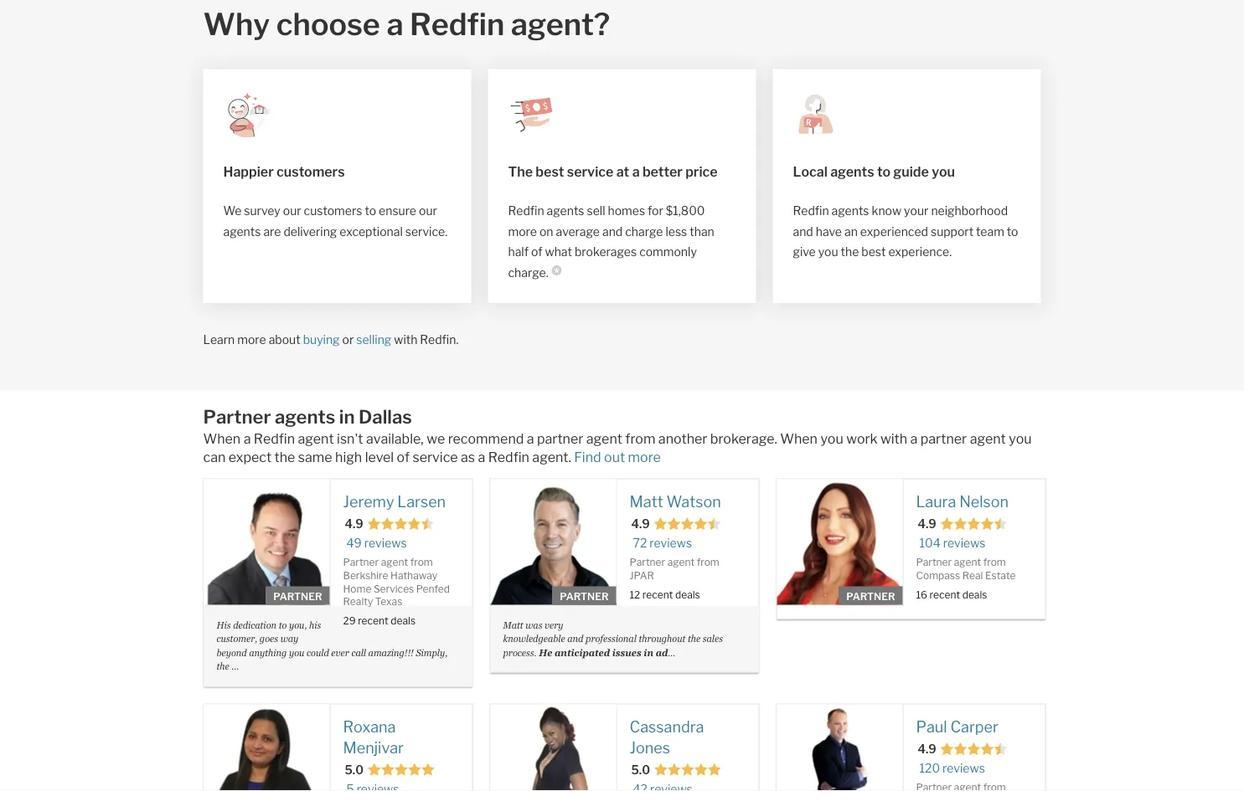 Task type: locate. For each thing, give the bounding box(es) containing it.
texas
[[375, 596, 403, 608]]

anything
[[249, 648, 287, 659]]

service left at on the top of page
[[567, 163, 614, 180]]

0 horizontal spatial matt
[[503, 621, 523, 631]]

0 vertical spatial matt
[[630, 493, 663, 512]]

12
[[630, 589, 640, 601]]

1 partner from the left
[[537, 431, 584, 447]]

1 horizontal spatial partner
[[921, 431, 967, 447]]

1 horizontal spatial recent
[[643, 589, 673, 601]]

1 rating 5 out of 5 element from the left
[[368, 763, 435, 780]]

our
[[283, 204, 301, 218], [419, 204, 437, 218]]

agent for 104 reviews partner agent from compass real estate 16 recent deals
[[954, 557, 981, 569]]

the inside when a redfin agent isn't available, we recommend a partner agent from another brokerage. when you work with a partner agent you can expect the same high level of service as a redfin agent.
[[275, 450, 295, 466]]

local
[[793, 163, 828, 180]]

we
[[427, 431, 445, 447]]

rating 5 out of 5 element for cassandra jones
[[654, 763, 722, 780]]

1 horizontal spatial ... button
[[668, 648, 676, 659]]

2 vertical spatial more
[[628, 450, 661, 466]]

... button for matt
[[668, 648, 676, 659]]

1 horizontal spatial in
[[644, 648, 654, 659]]

0 horizontal spatial more
[[237, 333, 266, 347]]

the down beyond
[[217, 662, 229, 672]]

agent inside 72 reviews partner agent from jpar 12 recent deals
[[668, 557, 695, 569]]

selling link
[[356, 333, 392, 347]]

more up half
[[508, 225, 537, 239]]

he
[[539, 648, 553, 659]]

out
[[604, 450, 625, 466]]

0 horizontal spatial of
[[397, 450, 410, 466]]

agents up average
[[547, 204, 585, 218]]

agents right local
[[831, 163, 875, 180]]

from up find out more
[[625, 431, 656, 447]]

to right team
[[1007, 225, 1019, 239]]

0 horizontal spatial ... button
[[232, 662, 239, 672]]

2 horizontal spatial and
[[793, 225, 813, 239]]

high
[[335, 450, 362, 466]]

you right guide
[[932, 163, 955, 180]]

agent inside 104 reviews partner agent from compass real estate 16 recent deals
[[954, 557, 981, 569]]

to inside redfin agents know your neighborhood and have an experienced support team to give you the best experience.
[[1007, 225, 1019, 239]]

agents for to
[[831, 163, 875, 180]]

agents down the we
[[223, 225, 261, 239]]

... button down beyond
[[232, 662, 239, 672]]

0 horizontal spatial recent
[[358, 615, 389, 627]]

partner up 'jpar' on the right bottom of the page
[[630, 557, 666, 569]]

his
[[217, 621, 231, 631]]

matt inside the matt watson 4.9
[[630, 493, 663, 512]]

1 horizontal spatial deals
[[675, 589, 700, 601]]

partner up laura
[[921, 431, 967, 447]]

0 horizontal spatial 5.0
[[345, 763, 364, 778]]

1 horizontal spatial with
[[881, 431, 908, 447]]

jeremy larsen link
[[343, 492, 460, 513]]

with right work
[[881, 431, 908, 447]]

partner up compass
[[916, 557, 952, 569]]

4.9 inside laura nelson 4.9
[[918, 517, 937, 531]]

you,
[[289, 621, 307, 631]]

from up hathaway
[[410, 557, 433, 569]]

1 horizontal spatial ...
[[668, 648, 676, 659]]

was
[[526, 621, 543, 631]]

1 vertical spatial service
[[413, 450, 458, 466]]

1 5.0 from the left
[[345, 763, 364, 778]]

you
[[932, 163, 955, 180], [818, 245, 838, 259], [821, 431, 844, 447], [1009, 431, 1032, 447], [289, 648, 305, 659]]

to left guide
[[877, 163, 891, 180]]

from inside 104 reviews partner agent from compass real estate 16 recent deals
[[984, 557, 1006, 569]]

deals inside 104 reviews partner agent from compass real estate 16 recent deals
[[963, 589, 988, 601]]

1 vertical spatial in
[[644, 648, 654, 659]]

5.0 down jones
[[631, 763, 650, 778]]

0 horizontal spatial in
[[339, 406, 355, 428]]

from inside when a redfin agent isn't available, we recommend a partner agent from another brokerage. when you work with a partner agent you can expect the same high level of service as a redfin agent.
[[625, 431, 656, 447]]

redfin inside redfin agents sell homes for $1,800 more on average and charge less than half of what brokerages commonly charge.
[[508, 204, 544, 218]]

cassandra
[[630, 719, 704, 737]]

5.0 down menjivar
[[345, 763, 364, 778]]

104
[[920, 537, 941, 551]]

partner agents in dallas
[[203, 406, 412, 428]]

can
[[203, 450, 226, 466]]

deals down real
[[963, 589, 988, 601]]

disclaimer image
[[552, 266, 562, 276]]

recent right 12 at right bottom
[[643, 589, 673, 601]]

exceptional
[[340, 225, 403, 239]]

neighborhood
[[931, 204, 1008, 218]]

real
[[963, 570, 983, 582]]

amazing!!!
[[368, 648, 414, 659]]

agent up "same"
[[298, 431, 334, 447]]

recent down compass
[[930, 589, 960, 601]]

agents inside redfin agents sell homes for $1,800 more on average and charge less than half of what brokerages commonly charge.
[[547, 204, 585, 218]]

agents
[[831, 163, 875, 180], [547, 204, 585, 218], [832, 204, 869, 218], [223, 225, 261, 239], [275, 406, 335, 428]]

... for matt
[[668, 648, 676, 659]]

your
[[904, 204, 929, 218]]

cassandra jones link
[[630, 718, 746, 759]]

what
[[545, 245, 572, 259]]

reviews down paul carper 4.9 on the right bottom of page
[[943, 762, 985, 776]]

0 vertical spatial service
[[567, 163, 614, 180]]

0 vertical spatial of
[[531, 245, 543, 259]]

4.9 up the 72
[[631, 517, 650, 531]]

recent inside 104 reviews partner agent from compass real estate 16 recent deals
[[930, 589, 960, 601]]

matt
[[630, 493, 663, 512], [503, 621, 523, 631]]

rating 5 out of 5 element
[[368, 763, 435, 780], [654, 763, 722, 780]]

agent up hathaway
[[381, 557, 408, 569]]

0 horizontal spatial and
[[568, 634, 584, 645]]

with right selling link
[[394, 333, 418, 347]]

realty
[[343, 596, 373, 608]]

rating 4.9 out of 5 element
[[368, 517, 435, 534], [654, 517, 721, 534], [941, 517, 1008, 534], [941, 743, 1008, 759]]

0 vertical spatial more
[[508, 225, 537, 239]]

and inside redfin agents sell homes for $1,800 more on average and charge less than half of what brokerages commonly charge.
[[602, 225, 623, 239]]

... down throughout
[[668, 648, 676, 659]]

delivering
[[284, 225, 337, 239]]

reviews right the 72
[[650, 537, 692, 551]]

4.9 inside paul carper 4.9
[[918, 743, 937, 757]]

2 our from the left
[[419, 204, 437, 218]]

more right learn
[[237, 333, 266, 347]]

1 horizontal spatial matt
[[630, 493, 663, 512]]

0 horizontal spatial service
[[413, 450, 458, 466]]

deals
[[675, 589, 700, 601], [963, 589, 988, 601], [391, 615, 416, 627]]

of right half
[[531, 245, 543, 259]]

4.9 up 49
[[345, 517, 363, 531]]

find
[[574, 450, 601, 466]]

the inside matt was very knowledgeable and professional throughout the sales process.
[[688, 634, 701, 645]]

1 vertical spatial ... button
[[232, 662, 239, 672]]

to left 'you,'
[[279, 621, 287, 631]]

and up brokerages
[[602, 225, 623, 239]]

our up delivering at left top
[[283, 204, 301, 218]]

the down the an
[[841, 245, 859, 259]]

reviews inside 49 reviews partner agent from berkshire hathaway home services penfed realty texas 29 recent deals
[[364, 537, 407, 551]]

matt inside matt was very knowledgeable and professional throughout the sales process.
[[503, 621, 523, 631]]

commonly
[[640, 245, 697, 259]]

0 vertical spatial in
[[339, 406, 355, 428]]

the inside his dedication to you, his customer, goes way beyond anything you could ever call amazing!!! simply, the
[[217, 662, 229, 672]]

and up anticipated on the left bottom of page
[[568, 634, 584, 645]]

4.9 up the '120' in the right of the page
[[918, 743, 937, 757]]

1 horizontal spatial and
[[602, 225, 623, 239]]

when up can
[[203, 431, 241, 447]]

1 horizontal spatial best
[[862, 245, 886, 259]]

partner left 16
[[847, 591, 895, 603]]

... button
[[668, 648, 676, 659], [232, 662, 239, 672]]

1 horizontal spatial 5.0
[[631, 763, 650, 778]]

agent inside 49 reviews partner agent from berkshire hathaway home services penfed realty texas 29 recent deals
[[381, 557, 408, 569]]

rating 4.9 out of 5 element down "laura nelson" link on the bottom right
[[941, 517, 1008, 534]]

rating 4.9 out of 5 element for watson
[[654, 517, 721, 534]]

agent up real
[[954, 557, 981, 569]]

agent
[[298, 431, 334, 447], [586, 431, 623, 447], [970, 431, 1006, 447], [381, 557, 408, 569], [668, 557, 695, 569], [954, 557, 981, 569]]

ensure
[[379, 204, 416, 218]]

... down beyond
[[232, 662, 239, 672]]

4.9 inside the matt watson 4.9
[[631, 517, 650, 531]]

charge
[[625, 225, 663, 239]]

you down way
[[289, 648, 305, 659]]

0 horizontal spatial partner
[[537, 431, 584, 447]]

... button down throughout
[[668, 648, 676, 659]]

local agents to guide you
[[793, 163, 955, 180]]

you down have
[[818, 245, 838, 259]]

customers up delivering at left top
[[304, 204, 362, 218]]

partner up agent.
[[537, 431, 584, 447]]

partner inside 72 reviews partner agent from jpar 12 recent deals
[[630, 557, 666, 569]]

in
[[339, 406, 355, 428], [644, 648, 654, 659]]

agent for 49 reviews partner agent from berkshire hathaway home services penfed realty texas 29 recent deals
[[381, 557, 408, 569]]

knowledgeable
[[503, 634, 565, 645]]

the
[[508, 163, 533, 180]]

and inside redfin agents know your neighborhood and have an experienced support team to give you the best experience.
[[793, 225, 813, 239]]

have
[[816, 225, 842, 239]]

... for jeremy
[[232, 662, 239, 672]]

dallas real estate agent matt watson image
[[491, 480, 616, 605]]

rating 4.9 out of 5 element down paul carper link
[[941, 743, 1008, 759]]

2 horizontal spatial deals
[[963, 589, 988, 601]]

more right out
[[628, 450, 661, 466]]

120 reviews link
[[920, 761, 985, 777]]

reviews
[[364, 537, 407, 551], [650, 537, 692, 551], [943, 537, 986, 551], [943, 762, 985, 776]]

level
[[365, 450, 394, 466]]

0 horizontal spatial best
[[536, 163, 564, 180]]

the left "same"
[[275, 450, 295, 466]]

0 horizontal spatial ...
[[232, 662, 239, 672]]

from down the matt watson 4.9
[[697, 557, 720, 569]]

anticipated
[[555, 648, 610, 659]]

5.0
[[345, 763, 364, 778], [631, 763, 650, 778]]

4.9 for paul carper
[[918, 743, 937, 757]]

service.
[[405, 225, 448, 239]]

from for jeremy larsen
[[410, 557, 433, 569]]

agent down 72 reviews link
[[668, 557, 695, 569]]

1 horizontal spatial of
[[531, 245, 543, 259]]

1 vertical spatial customers
[[304, 204, 362, 218]]

to up exceptional
[[365, 204, 376, 218]]

agents up "same"
[[275, 406, 335, 428]]

from up the estate
[[984, 557, 1006, 569]]

when
[[203, 431, 241, 447], [780, 431, 818, 447]]

0 horizontal spatial deals
[[391, 615, 416, 627]]

than
[[690, 225, 715, 239]]

1 horizontal spatial our
[[419, 204, 437, 218]]

reviews inside 72 reviews partner agent from jpar 12 recent deals
[[650, 537, 692, 551]]

the left sales at the right bottom
[[688, 634, 701, 645]]

matt left 'was'
[[503, 621, 523, 631]]

why
[[203, 5, 270, 42]]

agents inside redfin agents know your neighborhood and have an experienced support team to give you the best experience.
[[832, 204, 869, 218]]

service
[[567, 163, 614, 180], [413, 450, 458, 466]]

process.
[[503, 648, 537, 659]]

partner inside 104 reviews partner agent from compass real estate 16 recent deals
[[916, 557, 952, 569]]

when right brokerage.
[[780, 431, 818, 447]]

beyond
[[217, 648, 247, 659]]

1 horizontal spatial when
[[780, 431, 818, 447]]

0 horizontal spatial when
[[203, 431, 241, 447]]

0 horizontal spatial our
[[283, 204, 301, 218]]

0 vertical spatial ...
[[668, 648, 676, 659]]

rating 5 out of 5 element down the cassandra jones link
[[654, 763, 722, 780]]

$1,800
[[666, 204, 705, 218]]

experience.
[[889, 245, 952, 259]]

reviews for watson
[[650, 537, 692, 551]]

deals up throughout
[[675, 589, 700, 601]]

customers
[[277, 163, 345, 180], [304, 204, 362, 218]]

best right the
[[536, 163, 564, 180]]

from inside 49 reviews partner agent from berkshire hathaway home services penfed realty texas 29 recent deals
[[410, 557, 433, 569]]

guide
[[894, 163, 929, 180]]

our up service.
[[419, 204, 437, 218]]

and up give
[[793, 225, 813, 239]]

best inside redfin agents know your neighborhood and have an experienced support team to give you the best experience.
[[862, 245, 886, 259]]

with
[[394, 333, 418, 347], [881, 431, 908, 447]]

partner up 'you,'
[[273, 591, 322, 603]]

reviews down laura nelson 4.9
[[943, 537, 986, 551]]

and
[[602, 225, 623, 239], [793, 225, 813, 239], [568, 634, 584, 645]]

matt up the 72
[[630, 493, 663, 512]]

5.0 inside cassandra jones 5.0
[[631, 763, 650, 778]]

could
[[307, 648, 329, 659]]

2 horizontal spatial recent
[[930, 589, 960, 601]]

call
[[351, 648, 366, 659]]

recent right 29
[[358, 615, 389, 627]]

and inside matt was very knowledgeable and professional throughout the sales process.
[[568, 634, 584, 645]]

5.0 inside roxana menjivar 5.0
[[345, 763, 364, 778]]

agents up the an
[[832, 204, 869, 218]]

reviews right 49
[[364, 537, 407, 551]]

redfin agents know your neighborhood and have an experienced support team to give you the best experience.
[[793, 204, 1019, 259]]

of down "available,"
[[397, 450, 410, 466]]

service down we
[[413, 450, 458, 466]]

0 vertical spatial ... button
[[668, 648, 676, 659]]

service inside when a redfin agent isn't available, we recommend a partner agent from another brokerage. when you work with a partner agent you can expect the same high level of service as a redfin agent.
[[413, 450, 458, 466]]

0 horizontal spatial rating 5 out of 5 element
[[368, 763, 435, 780]]

a up agent.
[[527, 431, 534, 447]]

1 vertical spatial with
[[881, 431, 908, 447]]

1 when from the left
[[203, 431, 241, 447]]

rating 4.9 out of 5 element down jeremy larsen link
[[368, 517, 435, 534]]

home
[[343, 583, 372, 595]]

dallas
[[359, 406, 412, 428]]

partner up the very on the left of the page
[[560, 591, 609, 603]]

4.9 up 104 on the bottom
[[918, 517, 937, 531]]

selling
[[356, 333, 392, 347]]

from inside 72 reviews partner agent from jpar 12 recent deals
[[697, 557, 720, 569]]

in left ad
[[644, 648, 654, 659]]

0 horizontal spatial with
[[394, 333, 418, 347]]

reviews inside 104 reviews partner agent from compass real estate 16 recent deals
[[943, 537, 986, 551]]

the
[[841, 245, 859, 259], [275, 450, 295, 466], [688, 634, 701, 645], [217, 662, 229, 672]]

dallas real estate agent jeremy larsen image
[[204, 480, 330, 605]]

a right as
[[478, 450, 485, 466]]

you up "laura nelson" link on the bottom right
[[1009, 431, 1032, 447]]

1 horizontal spatial more
[[508, 225, 537, 239]]

2 rating 5 out of 5 element from the left
[[654, 763, 722, 780]]

customers up the "we survey our customers to ensure our agents are delivering exceptional service."
[[277, 163, 345, 180]]

best
[[536, 163, 564, 180], [862, 245, 886, 259]]

recent
[[643, 589, 673, 601], [930, 589, 960, 601], [358, 615, 389, 627]]

1 vertical spatial matt
[[503, 621, 523, 631]]

1 horizontal spatial rating 5 out of 5 element
[[654, 763, 722, 780]]

partner up the berkshire
[[343, 557, 379, 569]]

rating 4.9 out of 5 element down matt watson 'link'
[[654, 517, 721, 534]]

you left work
[[821, 431, 844, 447]]

1 vertical spatial best
[[862, 245, 886, 259]]

redfin
[[410, 5, 505, 42], [508, 204, 544, 218], [793, 204, 829, 218], [254, 431, 295, 447], [488, 450, 530, 466]]

menjivar
[[343, 739, 404, 758]]

find out more
[[574, 450, 661, 466]]

16
[[916, 589, 928, 601]]

roxana menjivar 5.0
[[343, 719, 404, 778]]

in up 'isn't'
[[339, 406, 355, 428]]

5.0 for menjivar
[[345, 763, 364, 778]]

to inside his dedication to you, his customer, goes way beyond anything you could ever call amazing!!! simply, the
[[279, 621, 287, 631]]

4.9 inside jeremy larsen 4.9
[[345, 517, 363, 531]]

1 vertical spatial ...
[[232, 662, 239, 672]]

homes
[[608, 204, 645, 218]]

2 5.0 from the left
[[631, 763, 650, 778]]

deals down texas
[[391, 615, 416, 627]]

from for matt watson
[[697, 557, 720, 569]]

rating 5 out of 5 element down roxana menjivar link
[[368, 763, 435, 780]]

ad
[[656, 648, 668, 659]]

best down experienced
[[862, 245, 886, 259]]

1 vertical spatial of
[[397, 450, 410, 466]]

72 reviews partner agent from jpar 12 recent deals
[[630, 537, 720, 601]]



Task type: vqa. For each thing, say whether or not it's contained in the screenshot.
right 'SEARCH'
no



Task type: describe. For each thing, give the bounding box(es) containing it.
why choose a redfin agent?
[[203, 5, 610, 42]]

4.9 for laura nelson
[[918, 517, 937, 531]]

2 horizontal spatial more
[[628, 450, 661, 466]]

his
[[309, 621, 321, 631]]

at
[[617, 163, 630, 180]]

reviews for larsen
[[364, 537, 407, 551]]

redfin inside redfin agents know your neighborhood and have an experienced support team to give you the best experience.
[[793, 204, 829, 218]]

watson
[[667, 493, 721, 512]]

matt for was
[[503, 621, 523, 631]]

0 vertical spatial customers
[[277, 163, 345, 180]]

laura
[[916, 493, 956, 512]]

customers inside the "we survey our customers to ensure our agents are delivering exceptional service."
[[304, 204, 362, 218]]

dallas real estate agent paul carper image
[[777, 705, 903, 792]]

sales
[[703, 634, 723, 645]]

he anticipated issues in ad
[[539, 648, 668, 659]]

happier customers
[[223, 163, 345, 180]]

0 vertical spatial with
[[394, 333, 418, 347]]

roxana menjivar link
[[343, 718, 460, 759]]

recent inside 49 reviews partner agent from berkshire hathaway home services penfed realty texas 29 recent deals
[[358, 615, 389, 627]]

paul
[[916, 719, 947, 737]]

laura nelson 4.9
[[916, 493, 1009, 531]]

deals inside 72 reviews partner agent from jpar 12 recent deals
[[675, 589, 700, 601]]

rating 5 out of 5 element for roxana menjivar
[[368, 763, 435, 780]]

the best service at a better price
[[508, 163, 718, 180]]

more inside redfin agents sell homes for $1,800 more on average and charge less than half of what brokerages commonly charge.
[[508, 225, 537, 239]]

matt for watson
[[630, 493, 663, 512]]

work
[[847, 431, 878, 447]]

give
[[793, 245, 816, 259]]

half
[[508, 245, 529, 259]]

less
[[666, 225, 687, 239]]

120 reviews
[[920, 762, 985, 776]]

another
[[659, 431, 708, 447]]

0 vertical spatial best
[[536, 163, 564, 180]]

to inside the "we survey our customers to ensure our agents are delivering exceptional service."
[[365, 204, 376, 218]]

104 reviews partner agent from compass real estate 16 recent deals
[[916, 537, 1016, 601]]

his dedication to you, his customer, goes way beyond anything you could ever call amazing!!! simply, the
[[217, 621, 448, 672]]

agent for when a redfin agent isn't available, we recommend a partner agent from another brokerage. when you work with a partner agent you can expect the same high level of service as a redfin agent.
[[298, 431, 334, 447]]

5.0 for jones
[[631, 763, 650, 778]]

rating 4.9 out of 5 element for nelson
[[941, 517, 1008, 534]]

a right at on the top of page
[[632, 163, 640, 180]]

29
[[343, 615, 356, 627]]

1 our from the left
[[283, 204, 301, 218]]

the inside redfin agents know your neighborhood and have an experienced support team to give you the best experience.
[[841, 245, 859, 259]]

1 horizontal spatial service
[[567, 163, 614, 180]]

reviews inside 120 reviews link
[[943, 762, 985, 776]]

agents for in
[[275, 406, 335, 428]]

agent?
[[511, 5, 610, 42]]

for
[[648, 204, 664, 218]]

jeremy larsen 4.9
[[343, 493, 446, 531]]

goes
[[260, 634, 278, 645]]

choose
[[276, 5, 380, 42]]

professional
[[586, 634, 637, 645]]

matt watson 4.9
[[630, 493, 721, 531]]

deals inside 49 reviews partner agent from berkshire hathaway home services penfed realty texas 29 recent deals
[[391, 615, 416, 627]]

... button for jeremy
[[232, 662, 239, 672]]

from for laura nelson
[[984, 557, 1006, 569]]

hathaway
[[391, 570, 438, 582]]

49
[[347, 537, 362, 551]]

a right the choose
[[387, 5, 404, 42]]

are
[[263, 225, 281, 239]]

we
[[223, 204, 242, 218]]

matt watson link
[[630, 492, 746, 513]]

average
[[556, 225, 600, 239]]

agent up out
[[586, 431, 623, 447]]

as
[[461, 450, 475, 466]]

learn
[[203, 333, 235, 347]]

jpar
[[630, 570, 654, 582]]

services
[[374, 583, 414, 595]]

agents for know
[[832, 204, 869, 218]]

carper
[[951, 719, 999, 737]]

recent inside 72 reviews partner agent from jpar 12 recent deals
[[643, 589, 673, 601]]

rating 4.9 out of 5 element for larsen
[[368, 517, 435, 534]]

or
[[342, 333, 354, 347]]

nelson
[[960, 493, 1009, 512]]

same
[[298, 450, 332, 466]]

you inside his dedication to you, his customer, goes way beyond anything you could ever call amazing!!! simply, the
[[289, 648, 305, 659]]

you inside redfin agents know your neighborhood and have an experienced support team to give you the best experience.
[[818, 245, 838, 259]]

agents for sell
[[547, 204, 585, 218]]

104 reviews link
[[920, 536, 986, 552]]

dallas real estate agent roxana menjivar image
[[204, 705, 330, 792]]

1 vertical spatial more
[[237, 333, 266, 347]]

redfin.
[[420, 333, 459, 347]]

120
[[920, 762, 940, 776]]

roxana
[[343, 719, 396, 737]]

an
[[845, 225, 858, 239]]

penfed
[[416, 583, 450, 595]]

brokerages
[[575, 245, 637, 259]]

support
[[931, 225, 974, 239]]

happier
[[223, 163, 274, 180]]

of inside redfin agents sell homes for $1,800 more on average and charge less than half of what brokerages commonly charge.
[[531, 245, 543, 259]]

estate
[[985, 570, 1016, 582]]

available,
[[366, 431, 424, 447]]

a up expect
[[244, 431, 251, 447]]

2 when from the left
[[780, 431, 818, 447]]

customer,
[[217, 634, 257, 645]]

find out more link
[[574, 450, 661, 466]]

paul carper link
[[916, 718, 1033, 738]]

buying link
[[303, 333, 340, 347]]

way
[[280, 634, 298, 645]]

reviews for nelson
[[943, 537, 986, 551]]

agent for 72 reviews partner agent from jpar 12 recent deals
[[668, 557, 695, 569]]

when a redfin agent isn't available, we recommend a partner agent from another brokerage. when you work with a partner agent you can expect the same high level of service as a redfin agent.
[[203, 431, 1032, 466]]

paul carper 4.9
[[916, 719, 999, 757]]

4.9 for matt watson
[[631, 517, 650, 531]]

agent up nelson at the right bottom of the page
[[970, 431, 1006, 447]]

2 partner from the left
[[921, 431, 967, 447]]

throughout
[[639, 634, 686, 645]]

simply,
[[416, 648, 448, 659]]

49 reviews partner agent from berkshire hathaway home services penfed realty texas 29 recent deals
[[343, 537, 450, 627]]

agents inside the "we survey our customers to ensure our agents are delivering exceptional service."
[[223, 225, 261, 239]]

know
[[872, 204, 902, 218]]

team
[[976, 225, 1005, 239]]

dedication
[[233, 621, 277, 631]]

learn more about buying or selling with redfin.
[[203, 333, 459, 347]]

a right work
[[911, 431, 918, 447]]

of inside when a redfin agent isn't available, we recommend a partner agent from another brokerage. when you work with a partner agent you can expect the same high level of service as a redfin agent.
[[397, 450, 410, 466]]

with inside when a redfin agent isn't available, we recommend a partner agent from another brokerage. when you work with a partner agent you can expect the same high level of service as a redfin agent.
[[881, 431, 908, 447]]

expect
[[229, 450, 272, 466]]

dallas real estate agent cassandra jones image
[[491, 705, 616, 792]]

isn't
[[337, 431, 363, 447]]

dallas real estate agent laura nelson image
[[777, 480, 903, 605]]

partner up expect
[[203, 406, 271, 428]]

4.9 for jeremy larsen
[[345, 517, 363, 531]]

rating 4.9 out of 5 element for carper
[[941, 743, 1008, 759]]

partner inside 49 reviews partner agent from berkshire hathaway home services penfed realty texas 29 recent deals
[[343, 557, 379, 569]]

cassandra jones 5.0
[[630, 719, 704, 778]]

larsen
[[397, 493, 446, 512]]

redfin agents sell homes for $1,800 more on average and charge less than half of what brokerages commonly charge.
[[508, 204, 715, 280]]



